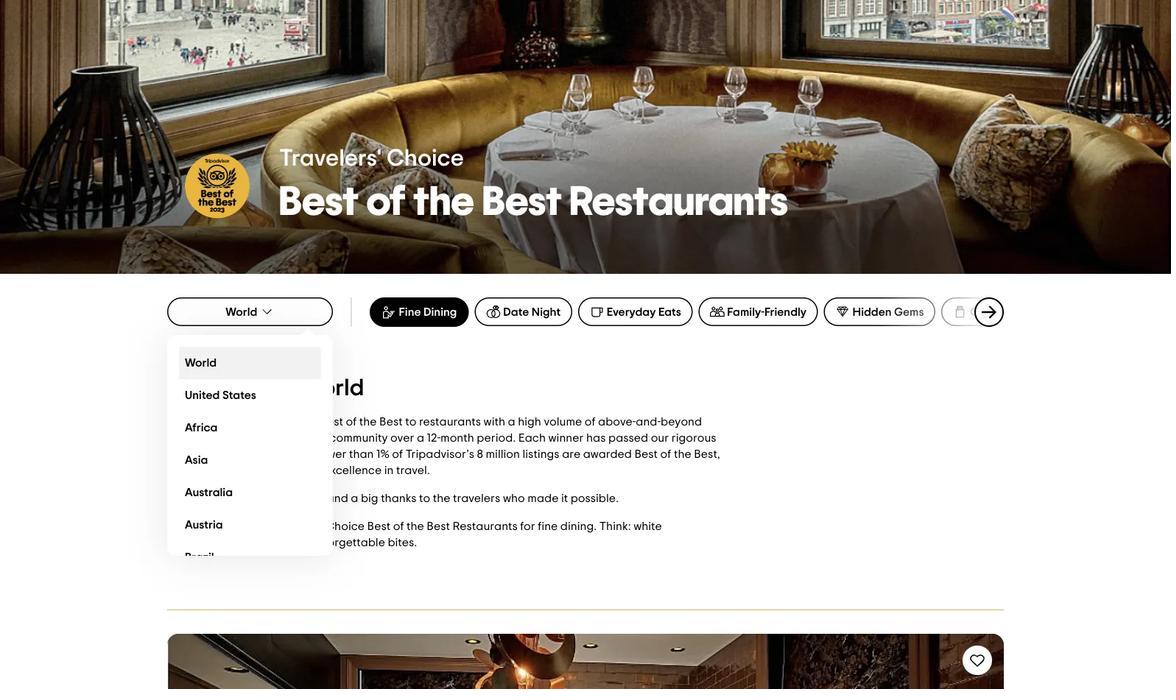 Task type: vqa. For each thing, say whether or not it's contained in the screenshot.
million on the left of page
yes



Task type: locate. For each thing, give the bounding box(es) containing it.
hidden gems
[[853, 306, 925, 318]]

are
[[562, 449, 581, 461], [202, 521, 220, 533]]

highest
[[241, 465, 281, 477]]

night
[[532, 306, 561, 318]]

1 vertical spatial world
[[185, 357, 217, 369]]

2 vertical spatial choice
[[326, 521, 365, 533]]

1 vertical spatial travelers'
[[271, 521, 323, 533]]

listings
[[523, 449, 560, 461]]

for
[[521, 521, 536, 533]]

and down 'excellence'
[[327, 493, 348, 505]]

are inside we award travelers' choice best of the best to restaurants with a high volume of above-and-beyond reviews and opinions from our community over a 12-month period. each winner has passed our rigorous trust and safety standards. fewer than 1% of tripadvisor's 8 million listings are awarded best of the best, signifying the highest level of excellence in travel.
[[562, 449, 581, 461]]

reviews
[[167, 433, 207, 444]]

who
[[503, 493, 525, 505]]

beyond
[[661, 416, 702, 428]]

signifying
[[167, 465, 218, 477]]

in
[[384, 465, 394, 477]]

world inside list box
[[185, 357, 217, 369]]

1 vertical spatial fine
[[167, 377, 212, 400]]

dining
[[424, 307, 457, 318], [217, 377, 284, 400]]

travelers
[[453, 493, 501, 505]]

safety
[[218, 449, 251, 461]]

-
[[289, 377, 296, 400]]

a right with
[[508, 416, 516, 428]]

possible.
[[571, 493, 619, 505]]

dining for fine dining
[[424, 307, 457, 318]]

0 vertical spatial travelers'
[[224, 416, 276, 428]]

asia
[[185, 455, 208, 466]]

0 vertical spatial dining
[[424, 307, 457, 318]]

0 vertical spatial choice
[[387, 147, 464, 171]]

0 horizontal spatial choice
[[278, 416, 317, 428]]

0 horizontal spatial dining
[[217, 377, 284, 400]]

with
[[484, 416, 506, 428]]

travelers'
[[279, 147, 382, 171]]

of up bites.
[[393, 521, 404, 533]]

over
[[391, 433, 414, 444]]

1 vertical spatial are
[[202, 521, 220, 533]]

and up signifying
[[194, 449, 216, 461]]

dining inside button
[[424, 307, 457, 318]]

everyday eats
[[607, 306, 682, 318]]

1 horizontal spatial world
[[226, 306, 257, 318]]

hidden
[[853, 306, 892, 318]]

everyday
[[607, 306, 656, 318]]

0 horizontal spatial restaurants
[[453, 521, 518, 533]]

travelers' inside below are the 2023 travelers' choice best of the best restaurants for fine dining. think: white tablecloths, famous chefs, unforgettable bites.
[[271, 521, 323, 533]]

travel.
[[396, 465, 430, 477]]

0 vertical spatial and
[[209, 433, 231, 444]]

everyday eats button
[[578, 298, 693, 326]]

date night
[[504, 306, 561, 318]]

2 vertical spatial and
[[327, 493, 348, 505]]

quick bites
[[971, 306, 1030, 318]]

1 vertical spatial a
[[417, 433, 424, 444]]

a left 12-
[[417, 433, 424, 444]]

australia
[[185, 487, 233, 499]]

to right the thanks
[[419, 493, 430, 505]]

2 vertical spatial a
[[351, 493, 358, 505]]

of right level at the bottom left of the page
[[310, 465, 321, 477]]

of
[[367, 182, 406, 223], [346, 416, 357, 428], [585, 416, 596, 428], [392, 449, 403, 461], [661, 449, 672, 461], [310, 465, 321, 477], [250, 493, 261, 505], [393, 521, 404, 533]]

all
[[234, 493, 247, 505]]

1 horizontal spatial dining
[[424, 307, 457, 318]]

travelers' choice
[[279, 147, 464, 171]]

are up tablecloths,
[[202, 521, 220, 533]]

level
[[283, 465, 308, 477]]

best
[[279, 182, 359, 223], [483, 182, 562, 223], [320, 416, 343, 428], [380, 416, 403, 428], [635, 449, 658, 461], [367, 521, 391, 533], [427, 521, 450, 533]]

fine dining
[[399, 307, 457, 318]]

a left 'big'
[[351, 493, 358, 505]]

0 vertical spatial a
[[508, 416, 516, 428]]

fine for fine dining
[[399, 307, 421, 318]]

fine
[[399, 307, 421, 318], [167, 377, 212, 400]]

quick
[[971, 306, 1002, 318]]

thanks
[[381, 493, 417, 505]]

1 vertical spatial choice
[[278, 416, 317, 428]]

brazil
[[185, 552, 214, 564]]

chefs,
[[276, 537, 308, 549]]

0 horizontal spatial are
[[202, 521, 220, 533]]

family-
[[728, 306, 765, 318]]

period.
[[477, 433, 516, 444]]

list box
[[167, 335, 333, 574]]

0 vertical spatial restaurants
[[570, 182, 788, 223]]

travelers'
[[224, 416, 276, 428], [271, 521, 323, 533]]

award
[[187, 416, 221, 428]]

fine dining button
[[370, 298, 469, 327]]

above-
[[598, 416, 636, 428]]

1 horizontal spatial our
[[651, 433, 669, 444]]

0 vertical spatial are
[[562, 449, 581, 461]]

hidden gems button
[[824, 298, 936, 326]]

0 vertical spatial fine
[[399, 307, 421, 318]]

each
[[519, 433, 546, 444]]

travelers' up chefs,
[[271, 521, 323, 533]]

to left all
[[221, 493, 232, 505]]

are down winner
[[562, 449, 581, 461]]

choice
[[387, 147, 464, 171], [278, 416, 317, 428], [326, 521, 365, 533]]

than
[[349, 449, 374, 461]]

our down and-
[[651, 433, 669, 444]]

restaurants
[[419, 416, 481, 428]]

congrats
[[167, 493, 218, 505]]

eats
[[659, 306, 682, 318]]

below are the 2023 travelers' choice best of the best restaurants for fine dining. think: white tablecloths, famous chefs, unforgettable bites.
[[167, 521, 662, 549]]

1 horizontal spatial restaurants
[[570, 182, 788, 223]]

trust
[[167, 449, 192, 461]]

fine dining - world
[[167, 377, 364, 400]]

and up safety in the left of the page
[[209, 433, 231, 444]]

to up over
[[405, 416, 417, 428]]

congrats to all of the winners and a big thanks to the travelers who made it possible.
[[167, 493, 619, 505]]

and
[[209, 433, 231, 444], [194, 449, 216, 461], [327, 493, 348, 505]]

best,
[[694, 449, 721, 461]]

restaurants
[[570, 182, 788, 223], [453, 521, 518, 533]]

famous
[[234, 537, 273, 549]]

restaurant bougainville image
[[167, 634, 1004, 690]]

1 vertical spatial dining
[[217, 377, 284, 400]]

excellence
[[324, 465, 382, 477]]

fine inside button
[[399, 307, 421, 318]]

passed
[[609, 433, 649, 444]]

of up has at the bottom right
[[585, 416, 596, 428]]

2 horizontal spatial a
[[508, 416, 516, 428]]

1 horizontal spatial to
[[405, 416, 417, 428]]

1 vertical spatial restaurants
[[453, 521, 518, 533]]

0 vertical spatial world
[[226, 306, 257, 318]]

0 horizontal spatial a
[[351, 493, 358, 505]]

1 horizontal spatial fine
[[399, 307, 421, 318]]

to
[[405, 416, 417, 428], [221, 493, 232, 505], [419, 493, 430, 505]]

of up community
[[346, 416, 357, 428]]

travelers' up opinions
[[224, 416, 276, 428]]

1 horizontal spatial are
[[562, 449, 581, 461]]

standards.
[[254, 449, 312, 461]]

from
[[282, 433, 306, 444]]

family-friendly
[[728, 306, 807, 318]]

our
[[309, 433, 327, 444], [651, 433, 669, 444]]

fine for fine dining - world
[[167, 377, 212, 400]]

1 horizontal spatial choice
[[326, 521, 365, 533]]

choice inside we award travelers' choice best of the best to restaurants with a high volume of above-and-beyond reviews and opinions from our community over a 12-month period. each winner has passed our rigorous trust and safety standards. fewer than 1% of tripadvisor's 8 million listings are awarded best of the best, signifying the highest level of excellence in travel.
[[278, 416, 317, 428]]

united
[[185, 390, 220, 402]]

the
[[414, 182, 475, 223], [359, 416, 377, 428], [674, 449, 692, 461], [221, 465, 238, 477], [264, 493, 281, 505], [433, 493, 451, 505], [223, 521, 240, 533], [407, 521, 424, 533]]

0 horizontal spatial fine
[[167, 377, 212, 400]]

world
[[226, 306, 257, 318], [185, 357, 217, 369], [301, 377, 364, 400]]

states
[[222, 390, 256, 402]]

restaurants inside below are the 2023 travelers' choice best of the best restaurants for fine dining. think: white tablecloths, famous chefs, unforgettable bites.
[[453, 521, 518, 533]]

our up "fewer"
[[309, 433, 327, 444]]

volume
[[544, 416, 582, 428]]

we award travelers' choice best of the best to restaurants with a high volume of above-and-beyond reviews and opinions from our community over a 12-month period. each winner has passed our rigorous trust and safety standards. fewer than 1% of tripadvisor's 8 million listings are awarded best of the best, signifying the highest level of excellence in travel.
[[167, 416, 721, 477]]

2 horizontal spatial world
[[301, 377, 364, 400]]

0 horizontal spatial world
[[185, 357, 217, 369]]

0 horizontal spatial our
[[309, 433, 327, 444]]

2 vertical spatial world
[[301, 377, 364, 400]]



Task type: describe. For each thing, give the bounding box(es) containing it.
awarded
[[583, 449, 632, 461]]

list box containing world
[[167, 335, 333, 574]]

unforgettable
[[311, 537, 385, 549]]

best of the best restaurants 2023 image
[[0, 0, 1172, 274]]

bites
[[1004, 306, 1030, 318]]

gems
[[895, 306, 925, 318]]

next image
[[981, 304, 999, 321]]

dining.
[[561, 521, 597, 533]]

of down beyond
[[661, 449, 672, 461]]

of right 1%
[[392, 449, 403, 461]]

travelers' choice image
[[185, 154, 250, 218]]

winners
[[284, 493, 324, 505]]

africa
[[185, 422, 218, 434]]

below
[[167, 521, 199, 533]]

quick bites button
[[942, 298, 1041, 326]]

2 horizontal spatial choice
[[387, 147, 464, 171]]

2 horizontal spatial to
[[419, 493, 430, 505]]

united states
[[185, 390, 256, 402]]

white
[[634, 521, 662, 533]]

big
[[361, 493, 378, 505]]

has
[[587, 433, 606, 444]]

of inside below are the 2023 travelers' choice best of the best restaurants for fine dining. think: white tablecloths, famous chefs, unforgettable bites.
[[393, 521, 404, 533]]

made
[[528, 493, 559, 505]]

world button
[[167, 298, 333, 326]]

1 vertical spatial and
[[194, 449, 216, 461]]

and-
[[636, 416, 661, 428]]

of right all
[[250, 493, 261, 505]]

month
[[441, 433, 474, 444]]

1 horizontal spatial a
[[417, 433, 424, 444]]

2 our from the left
[[651, 433, 669, 444]]

it
[[561, 493, 568, 505]]

to inside we award travelers' choice best of the best to restaurants with a high volume of above-and-beyond reviews and opinions from our community over a 12-month period. each winner has passed our rigorous trust and safety standards. fewer than 1% of tripadvisor's 8 million listings are awarded best of the best, signifying the highest level of excellence in travel.
[[405, 416, 417, 428]]

friendly
[[765, 306, 807, 318]]

2023
[[243, 521, 269, 533]]

of down travelers' choice
[[367, 182, 406, 223]]

date
[[504, 306, 529, 318]]

high
[[518, 416, 542, 428]]

8
[[477, 449, 483, 461]]

bites.
[[388, 537, 417, 549]]

best of the best restaurants
[[279, 182, 788, 223]]

family-friendly button
[[699, 298, 818, 326]]

opinions
[[234, 433, 279, 444]]

dining for fine dining - world
[[217, 377, 284, 400]]

tripadvisor's
[[406, 449, 475, 461]]

austria
[[185, 520, 223, 531]]

community
[[330, 433, 388, 444]]

are inside below are the 2023 travelers' choice best of the best restaurants for fine dining. think: white tablecloths, famous chefs, unforgettable bites.
[[202, 521, 220, 533]]

rigorous
[[672, 433, 717, 444]]

fewer
[[315, 449, 347, 461]]

1%
[[377, 449, 390, 461]]

12-
[[427, 433, 441, 444]]

think:
[[600, 521, 631, 533]]

choice inside below are the 2023 travelers' choice best of the best restaurants for fine dining. think: white tablecloths, famous chefs, unforgettable bites.
[[326, 521, 365, 533]]

tablecloths,
[[167, 537, 231, 549]]

date night button
[[475, 298, 572, 326]]

we
[[167, 416, 184, 428]]

fine
[[538, 521, 558, 533]]

0 horizontal spatial to
[[221, 493, 232, 505]]

million
[[486, 449, 520, 461]]

save to a trip image
[[969, 652, 987, 670]]

world inside dropdown button
[[226, 306, 257, 318]]

1 our from the left
[[309, 433, 327, 444]]

travelers' inside we award travelers' choice best of the best to restaurants with a high volume of above-and-beyond reviews and opinions from our community over a 12-month period. each winner has passed our rigorous trust and safety standards. fewer than 1% of tripadvisor's 8 million listings are awarded best of the best, signifying the highest level of excellence in travel.
[[224, 416, 276, 428]]

winner
[[549, 433, 584, 444]]



